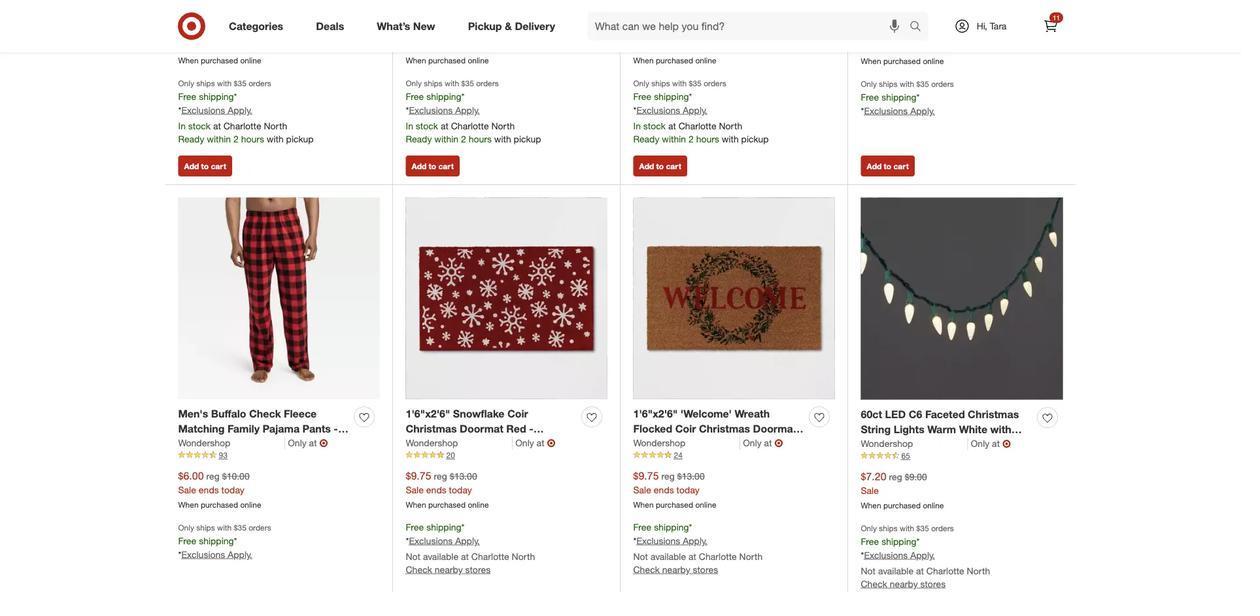 Task type: locate. For each thing, give the bounding box(es) containing it.
1 horizontal spatial $9.75 reg $13.00 sale ends today when purchased online
[[634, 470, 717, 510]]

ends down 24
[[654, 485, 674, 496]]

stores
[[465, 564, 491, 576], [693, 564, 718, 576], [921, 579, 946, 590]]

$10.00 down 93
[[222, 471, 250, 482]]

purchased down 24
[[656, 500, 693, 510]]

wondershop™ down matching at the bottom of the page
[[178, 438, 247, 451]]

ends for 1'6"x2'6" 'welcome' wreath flocked coir christmas doormat red/green - wondershop™
[[654, 485, 674, 496]]

1'6"x2'6" for flocked
[[634, 408, 678, 421]]

1 to from the left
[[201, 161, 209, 171]]

wondershop™ down snowflake
[[406, 438, 474, 451]]

1 horizontal spatial 2
[[461, 133, 466, 145]]

shipping
[[199, 91, 234, 102], [427, 91, 462, 102], [654, 91, 689, 102], [882, 91, 917, 103], [427, 522, 462, 533], [654, 522, 689, 533], [199, 536, 234, 547], [882, 536, 917, 548]]

0 horizontal spatial doormat
[[460, 423, 504, 436]]

add to cart button for $6.00
[[634, 156, 687, 177]]

0 horizontal spatial available
[[423, 551, 459, 563]]

wondershop™ inside the 60ct led c6 faceted christmas string lights warm white with green wire - wondershop™
[[927, 438, 995, 451]]

only at ¬ down wreath
[[743, 437, 783, 450]]

0 horizontal spatial ready
[[178, 133, 204, 145]]

2 horizontal spatial available
[[878, 566, 914, 577]]

0 horizontal spatial stock
[[188, 120, 211, 132]]

0 vertical spatial red
[[507, 423, 526, 436]]

family
[[228, 423, 260, 436]]

0 horizontal spatial 1'6"x2'6"
[[406, 408, 450, 421]]

christmas down 'welcome'
[[699, 423, 750, 436]]

1 horizontal spatial stock
[[416, 120, 438, 132]]

$10.00 for only ships with $35 orders free shipping * * exclusions apply.
[[222, 471, 250, 482]]

available inside only ships with $35 orders free shipping * * exclusions apply. not available at charlotte north check nearby stores
[[878, 566, 914, 577]]

1 horizontal spatial $6.00 reg $10.00 sale ends today when purchased online
[[634, 25, 717, 65]]

1 vertical spatial only ships with $35 orders free shipping * * exclusions apply.
[[178, 523, 271, 561]]

¬ down pants in the left bottom of the page
[[320, 437, 328, 450]]

wondershop
[[178, 437, 230, 449], [406, 437, 458, 449], [634, 437, 686, 449], [861, 438, 913, 450]]

4 to from the left
[[884, 161, 892, 171]]

available
[[423, 551, 459, 563], [651, 551, 686, 563], [878, 566, 914, 577]]

only ships with $35 orders free shipping * * exclusions apply. in stock at  charlotte north ready within 2 hours with pickup
[[178, 78, 314, 145], [406, 78, 541, 145], [634, 78, 769, 145]]

1 free shipping * * exclusions apply. not available at charlotte north check nearby stores from the left
[[406, 522, 535, 576]]

pajama
[[263, 423, 300, 436]]

$7.20 reg $9.00 sale when purchased online for stock
[[178, 25, 261, 65]]

0 horizontal spatial hours
[[241, 133, 264, 145]]

2 horizontal spatial pickup
[[742, 133, 769, 145]]

red up 20 link
[[507, 423, 526, 436]]

$13.00
[[450, 471, 477, 482], [677, 471, 705, 482]]

snowflake
[[453, 408, 505, 421]]

wondershop™ inside 1'6"x2'6" snowflake coir christmas doormat red - wondershop™
[[406, 438, 474, 451]]

reg left search button
[[889, 27, 903, 38]]

$9.75 reg $13.00 sale ends today when purchased online down 24
[[634, 470, 717, 510]]

4 cart from the left
[[894, 161, 909, 171]]

wondershop link up the 20 on the left bottom of the page
[[406, 437, 513, 450]]

20
[[446, 451, 455, 460]]

2 horizontal spatial $7.20
[[861, 471, 887, 483]]

1 vertical spatial coir
[[676, 423, 696, 436]]

0 horizontal spatial $9.00
[[222, 26, 245, 38]]

red inside 1'6"x2'6" snowflake coir christmas doormat red - wondershop™
[[507, 423, 526, 436]]

wondershop link up 24
[[634, 437, 741, 450]]

103 link
[[861, 6, 1063, 17]]

11
[[1053, 13, 1060, 22]]

2 $9.75 reg $13.00 sale ends today when purchased online from the left
[[634, 470, 717, 510]]

wondershop link for 'welcome'
[[634, 437, 741, 450]]

3 in from the left
[[634, 120, 641, 132]]

1 horizontal spatial not
[[634, 551, 648, 563]]

today inside the reg $10.00 sale ends today when purchased online
[[904, 40, 927, 52]]

3 to from the left
[[656, 161, 664, 171]]

charlotte
[[224, 120, 261, 132], [451, 120, 489, 132], [679, 120, 717, 132], [472, 551, 509, 563], [699, 551, 737, 563], [927, 566, 965, 577]]

orders for $6.00's add to cart button
[[704, 78, 727, 88]]

$10.00
[[677, 26, 705, 38], [905, 27, 933, 38], [222, 471, 250, 482]]

online up only ships with $35 orders free shipping * * exclusions apply. not available at charlotte north check nearby stores
[[923, 501, 944, 511]]

1'6"x2'6"
[[406, 408, 450, 421], [634, 408, 678, 421]]

only ships with $35 orders free shipping * * exclusions apply. in stock at  charlotte north ready within 2 hours with pickup for $6.00
[[634, 78, 769, 145]]

doormat down snowflake
[[460, 423, 504, 436]]

0 horizontal spatial $7.20 reg $9.00 sale when purchased online
[[178, 25, 261, 65]]

c6
[[909, 409, 923, 421]]

0 horizontal spatial red
[[250, 438, 270, 451]]

$6.00
[[634, 25, 659, 38], [178, 470, 204, 483]]

add to cart button for $7.20
[[178, 156, 232, 177]]

1 horizontal spatial free shipping * * exclusions apply. not available at charlotte north check nearby stores
[[634, 522, 763, 576]]

only at ¬ for men's buffalo check fleece matching family pajama pants - wondershop™ red
[[288, 437, 328, 450]]

coir down 'welcome'
[[676, 423, 696, 436]]

60ct led c6 faceted christmas string lights warm white with green wire - wondershop™ image
[[861, 198, 1063, 400], [861, 198, 1063, 400]]

doormat
[[460, 423, 504, 436], [753, 423, 797, 436]]

$6.00 reg $10.00 sale ends today when purchased online
[[634, 25, 717, 65], [178, 470, 261, 510]]

free shipping * * exclusions apply. not available at charlotte north check nearby stores
[[406, 522, 535, 576], [634, 522, 763, 576]]

orders for 2nd add to cart button
[[476, 78, 499, 88]]

- inside the 60ct led c6 faceted christmas string lights warm white with green wire - wondershop™
[[920, 438, 924, 451]]

coir
[[508, 408, 528, 421], [676, 423, 696, 436]]

at inside only ships with $35 orders free shipping * * exclusions apply. not available at charlotte north check nearby stores
[[916, 566, 924, 577]]

2 1'6"x2'6" from the left
[[634, 408, 678, 421]]

¬ for 1'6"x2'6" 'welcome' wreath flocked coir christmas doormat red/green - wondershop™
[[775, 437, 783, 450]]

1 2 from the left
[[234, 133, 239, 145]]

1 $9.75 reg $13.00 sale ends today when purchased online from the left
[[406, 470, 489, 510]]

not inside only ships with $35 orders free shipping * * exclusions apply. not available at charlotte north check nearby stores
[[861, 566, 876, 577]]

1'6"x2'6" 'welcome' wreath flocked coir christmas doormat red/green - wondershop™ image
[[634, 198, 835, 399], [634, 198, 835, 399]]

2 horizontal spatial stock
[[644, 120, 666, 132]]

3 add to cart button from the left
[[634, 156, 687, 177]]

0 vertical spatial $6.00
[[634, 25, 659, 38]]

pickup for $7.20
[[286, 133, 314, 145]]

search
[[904, 21, 935, 34]]

0 horizontal spatial within
[[207, 133, 231, 145]]

2 doormat from the left
[[753, 423, 797, 436]]

to for $6.00
[[656, 161, 664, 171]]

online down categories on the top of page
[[240, 55, 261, 65]]

0 horizontal spatial $13.00
[[450, 471, 477, 482]]

wondershop link up 93
[[178, 437, 285, 450]]

wondershop up the 20 on the left bottom of the page
[[406, 437, 458, 449]]

north inside only ships with $35 orders free shipping * * exclusions apply. not available at charlotte north check nearby stores
[[967, 566, 991, 577]]

1 horizontal spatial $9.00
[[450, 26, 472, 38]]

wondershop for 1'6"x2'6" snowflake coir christmas doormat red - wondershop™
[[406, 437, 458, 449]]

sale
[[178, 40, 196, 51], [634, 40, 651, 51], [861, 40, 879, 52], [178, 485, 196, 496], [406, 485, 424, 496], [634, 485, 651, 496], [861, 485, 879, 497]]

2 add to cart from the left
[[412, 161, 454, 171]]

wondershop down matching at the bottom of the page
[[178, 437, 230, 449]]

1 horizontal spatial only ships with $35 orders free shipping * * exclusions apply. in stock at  charlotte north ready within 2 hours with pickup
[[406, 78, 541, 145]]

3 cart from the left
[[666, 161, 682, 171]]

1 horizontal spatial doormat
[[753, 423, 797, 436]]

new
[[413, 20, 435, 32]]

in for $6.00
[[634, 120, 641, 132]]

1 horizontal spatial coir
[[676, 423, 696, 436]]

wondershop™ inside men's buffalo check fleece matching family pajama pants - wondershop™ red
[[178, 438, 247, 451]]

only at ¬ down white
[[971, 437, 1011, 450]]

0 horizontal spatial check nearby stores button
[[406, 563, 491, 577]]

0 horizontal spatial nearby
[[435, 564, 463, 576]]

1'6"x2'6" inside 1'6"x2'6" snowflake coir christmas doormat red - wondershop™
[[406, 408, 450, 421]]

1'6"x2'6" inside 1'6"x2'6" 'welcome' wreath flocked coir christmas doormat red/green - wondershop™
[[634, 408, 678, 421]]

apply.
[[228, 104, 252, 116], [455, 104, 480, 116], [683, 104, 708, 116], [911, 105, 935, 117], [455, 535, 480, 547], [683, 535, 708, 547], [228, 549, 252, 561], [911, 550, 935, 561]]

1 within from the left
[[207, 133, 231, 145]]

2 horizontal spatial christmas
[[968, 409, 1019, 421]]

free
[[178, 91, 196, 102], [406, 91, 424, 102], [634, 91, 652, 102], [861, 91, 879, 103], [406, 522, 424, 533], [634, 522, 652, 533], [178, 536, 196, 547], [861, 536, 879, 548]]

purchased
[[201, 55, 238, 65], [428, 55, 466, 65], [656, 55, 693, 65], [884, 56, 921, 66], [201, 500, 238, 510], [428, 500, 466, 510], [656, 500, 693, 510], [884, 501, 921, 511]]

3 2 from the left
[[689, 133, 694, 145]]

cart for $7.20
[[211, 161, 226, 171]]

0 horizontal spatial coir
[[508, 408, 528, 421]]

1 horizontal spatial $6.00
[[634, 25, 659, 38]]

1 horizontal spatial nearby
[[663, 564, 691, 576]]

ends for 1'6"x2'6" snowflake coir christmas doormat red - wondershop™
[[426, 485, 447, 496]]

only ships with $35 orders free shipping * * exclusions apply. in stock at  charlotte north ready within 2 hours with pickup for $7.20
[[178, 78, 314, 145]]

only ships with $35 orders free shipping * * exclusions apply.
[[861, 79, 954, 117], [178, 523, 271, 561]]

ends down 93
[[199, 485, 219, 496]]

1 add to cart from the left
[[184, 161, 226, 171]]

1 vertical spatial $7.20 reg $9.00 sale when purchased online
[[861, 471, 944, 511]]

available for red/green
[[651, 551, 686, 563]]

0 horizontal spatial 2
[[234, 133, 239, 145]]

0 horizontal spatial $10.00
[[222, 471, 250, 482]]

1 horizontal spatial red
[[507, 423, 526, 436]]

1 horizontal spatial ready
[[406, 133, 432, 145]]

1 vertical spatial $6.00
[[178, 470, 204, 483]]

red down the family in the left of the page
[[250, 438, 270, 451]]

*
[[234, 91, 237, 102], [462, 91, 465, 102], [689, 91, 692, 102], [917, 91, 920, 103], [178, 104, 181, 116], [406, 104, 409, 116], [634, 104, 637, 116], [861, 105, 864, 117], [462, 522, 465, 533], [689, 522, 692, 533], [406, 535, 409, 547], [634, 535, 637, 547], [234, 536, 237, 547], [917, 536, 920, 548], [178, 549, 181, 561], [861, 550, 864, 561]]

today down the 20 on the left bottom of the page
[[449, 485, 472, 496]]

only at ¬ up 20 link
[[516, 437, 556, 450]]

1 horizontal spatial $10.00
[[677, 26, 705, 38]]

2
[[234, 133, 239, 145], [461, 133, 466, 145], [689, 133, 694, 145]]

online down 93 link
[[240, 500, 261, 510]]

0 horizontal spatial stores
[[465, 564, 491, 576]]

$9.75 reg $13.00 sale ends today when purchased online
[[406, 470, 489, 510], [634, 470, 717, 510]]

add to cart for $6.00
[[639, 161, 682, 171]]

only
[[178, 78, 194, 88], [406, 78, 422, 88], [634, 78, 650, 88], [861, 79, 877, 89], [288, 437, 307, 449], [516, 437, 534, 449], [743, 437, 762, 449], [971, 438, 990, 450], [178, 523, 194, 533], [861, 524, 877, 534]]

wondershop for 60ct led c6 faceted christmas string lights warm white with green wire - wondershop™
[[861, 438, 913, 450]]

2 pickup from the left
[[514, 133, 541, 145]]

1 vertical spatial $6.00 reg $10.00 sale ends today when purchased online
[[178, 470, 261, 510]]

3 add from the left
[[639, 161, 654, 171]]

online down search button
[[923, 56, 944, 66]]

only at ¬ down pants in the left bottom of the page
[[288, 437, 328, 450]]

1 horizontal spatial available
[[651, 551, 686, 563]]

2 stock from the left
[[416, 120, 438, 132]]

1 cart from the left
[[211, 161, 226, 171]]

men's buffalo check fleece matching family pajama pants - wondershop™ red image
[[178, 198, 380, 399], [178, 198, 380, 399]]

60ct led c6 faceted christmas string lights warm white with green wire - wondershop™
[[861, 409, 1019, 451]]

not for 1'6"x2'6" snowflake coir christmas doormat red - wondershop™
[[406, 551, 421, 563]]

what's new link
[[366, 12, 452, 41]]

add to cart for $7.20
[[184, 161, 226, 171]]

- up 20 link
[[529, 423, 534, 436]]

add
[[184, 161, 199, 171], [412, 161, 427, 171], [639, 161, 654, 171], [867, 161, 882, 171]]

$9.75 reg $13.00 sale ends today when purchased online down the 20 on the left bottom of the page
[[406, 470, 489, 510]]

'welcome'
[[681, 408, 732, 421]]

93 link
[[178, 450, 380, 461]]

- right 24
[[690, 438, 695, 451]]

stock
[[188, 120, 211, 132], [416, 120, 438, 132], [644, 120, 666, 132]]

¬
[[320, 437, 328, 450], [547, 437, 556, 450], [775, 437, 783, 450], [1003, 437, 1011, 450]]

today down 24
[[677, 485, 700, 496]]

exclusions inside only ships with $35 orders free shipping * * exclusions apply. not available at charlotte north check nearby stores
[[864, 550, 908, 561]]

1'6"x2'6" snowflake coir christmas doormat red - wondershop™ image
[[406, 198, 607, 399], [406, 198, 607, 399]]

online
[[240, 55, 261, 65], [468, 55, 489, 65], [696, 55, 717, 65], [923, 56, 944, 66], [240, 500, 261, 510], [468, 500, 489, 510], [696, 500, 717, 510], [923, 501, 944, 511]]

0 vertical spatial $7.20 reg $9.00 sale when purchased online
[[178, 25, 261, 65]]

wondershop™ down white
[[927, 438, 995, 451]]

check
[[249, 408, 281, 421], [406, 564, 432, 576], [634, 564, 660, 576], [861, 579, 888, 590]]

nearby for wondershop™
[[435, 564, 463, 576]]

3 within from the left
[[662, 133, 686, 145]]

reg inside "$7.20 reg $9.00"
[[434, 26, 447, 38]]

1 horizontal spatial within
[[435, 133, 459, 145]]

$10.00 down 70
[[677, 26, 705, 38]]

ready for $7.20
[[178, 133, 204, 145]]

2 horizontal spatial stores
[[921, 579, 946, 590]]

$6.00 reg $10.00 sale ends today when purchased online down 93
[[178, 470, 261, 510]]

0 horizontal spatial only ships with $35 orders free shipping * * exclusions apply.
[[178, 523, 271, 561]]

orders for add to cart button corresponding to reg
[[932, 79, 954, 89]]

at
[[213, 120, 221, 132], [441, 120, 449, 132], [668, 120, 676, 132], [309, 437, 317, 449], [537, 437, 545, 449], [764, 437, 772, 449], [992, 438, 1000, 450], [461, 551, 469, 563], [689, 551, 697, 563], [916, 566, 924, 577]]

1 $9.75 from the left
[[406, 470, 431, 483]]

- inside men's buffalo check fleece matching family pajama pants - wondershop™ red
[[334, 423, 338, 436]]

2 add from the left
[[412, 161, 427, 171]]

free shipping * * exclusions apply. not available at charlotte north check nearby stores for wondershop™
[[406, 522, 535, 576]]

wondershop link for led
[[861, 437, 969, 451]]

today
[[677, 40, 700, 51], [904, 40, 927, 52], [221, 485, 244, 496], [449, 485, 472, 496], [677, 485, 700, 496]]

0 horizontal spatial $6.00
[[178, 470, 204, 483]]

deals link
[[305, 12, 361, 41]]

1 pickup from the left
[[286, 133, 314, 145]]

wondershop™
[[178, 438, 247, 451], [406, 438, 474, 451], [698, 438, 766, 451], [927, 438, 995, 451]]

0 vertical spatial coir
[[508, 408, 528, 421]]

fleece
[[284, 408, 317, 421]]

wondershop™ down wreath
[[698, 438, 766, 451]]

not for 1'6"x2'6" 'welcome' wreath flocked coir christmas doormat red/green - wondershop™
[[634, 551, 648, 563]]

with
[[217, 78, 232, 88], [445, 78, 459, 88], [672, 78, 687, 88], [900, 79, 915, 89], [267, 133, 284, 145], [494, 133, 511, 145], [722, 133, 739, 145], [991, 424, 1012, 436], [217, 523, 232, 533], [900, 524, 915, 534]]

today for 1'6"x2'6" 'welcome' wreath flocked coir christmas doormat red/green - wondershop™
[[677, 485, 700, 496]]

red/green
[[634, 438, 687, 451]]

cart
[[211, 161, 226, 171], [439, 161, 454, 171], [666, 161, 682, 171], [894, 161, 909, 171]]

0 horizontal spatial in
[[178, 120, 186, 132]]

0 vertical spatial $6.00 reg $10.00 sale ends today when purchased online
[[634, 25, 717, 65]]

2 horizontal spatial only ships with $35 orders free shipping * * exclusions apply. in stock at  charlotte north ready within 2 hours with pickup
[[634, 78, 769, 145]]

2 horizontal spatial hours
[[696, 133, 719, 145]]

exclusions apply. link
[[181, 104, 252, 116], [409, 104, 480, 116], [637, 104, 708, 116], [864, 105, 935, 117], [409, 535, 480, 547], [637, 535, 708, 547], [181, 549, 252, 561], [864, 550, 935, 561]]

when inside the reg $10.00 sale ends today when purchased online
[[861, 56, 882, 66]]

2 $9.75 from the left
[[634, 470, 659, 483]]

0 horizontal spatial christmas
[[406, 423, 457, 436]]

65 link
[[861, 451, 1063, 462]]

reg up when purchased online
[[434, 26, 447, 38]]

3 ready from the left
[[634, 133, 660, 145]]

hours
[[241, 133, 264, 145], [469, 133, 492, 145], [696, 133, 719, 145]]

not
[[406, 551, 421, 563], [634, 551, 648, 563], [861, 566, 876, 577]]

2 horizontal spatial ready
[[634, 133, 660, 145]]

1 hours from the left
[[241, 133, 264, 145]]

$6.00 reg $10.00 sale ends today when purchased online down 70
[[634, 25, 717, 65]]

christmas inside 1'6"x2'6" 'welcome' wreath flocked coir christmas doormat red/green - wondershop™
[[699, 423, 750, 436]]

$13.00 down the 20 on the left bottom of the page
[[450, 471, 477, 482]]

cart for reg
[[894, 161, 909, 171]]

0 horizontal spatial $9.75
[[406, 470, 431, 483]]

0 horizontal spatial pickup
[[286, 133, 314, 145]]

christmas inside the 60ct led c6 faceted christmas string lights warm white with green wire - wondershop™
[[968, 409, 1019, 421]]

0 horizontal spatial free shipping * * exclusions apply. not available at charlotte north check nearby stores
[[406, 522, 535, 576]]

2 free shipping * * exclusions apply. not available at charlotte north check nearby stores from the left
[[634, 522, 763, 576]]

$9.75
[[406, 470, 431, 483], [634, 470, 659, 483]]

ships
[[196, 78, 215, 88], [424, 78, 443, 88], [652, 78, 670, 88], [879, 79, 898, 89], [196, 523, 215, 533], [879, 524, 898, 534]]

1 ready from the left
[[178, 133, 204, 145]]

0 horizontal spatial only ships with $35 orders free shipping * * exclusions apply. in stock at  charlotte north ready within 2 hours with pickup
[[178, 78, 314, 145]]

$7.20 reg $9.00 sale when purchased online
[[178, 25, 261, 65], [861, 471, 944, 511]]

1 horizontal spatial $7.20 reg $9.00 sale when purchased online
[[861, 471, 944, 511]]

1 in from the left
[[178, 120, 186, 132]]

103
[[902, 6, 915, 16]]

within for $7.20
[[207, 133, 231, 145]]

1 vertical spatial red
[[250, 438, 270, 451]]

categories link
[[218, 12, 300, 41]]

cart for $6.00
[[666, 161, 682, 171]]

purchased down search button
[[884, 56, 921, 66]]

only at ¬
[[288, 437, 328, 450], [516, 437, 556, 450], [743, 437, 783, 450], [971, 437, 1011, 450]]

0 horizontal spatial not
[[406, 551, 421, 563]]

1 horizontal spatial 1'6"x2'6"
[[634, 408, 678, 421]]

wondershop link up '65'
[[861, 437, 969, 451]]

3 pickup from the left
[[742, 133, 769, 145]]

$13.00 down 24
[[677, 471, 705, 482]]

orders
[[249, 78, 271, 88], [476, 78, 499, 88], [704, 78, 727, 88], [932, 79, 954, 89], [249, 523, 271, 533], [932, 524, 954, 534]]

$9.00 for in
[[222, 26, 245, 38]]

online down pickup
[[468, 55, 489, 65]]

with inside the 60ct led c6 faceted christmas string lights warm white with green wire - wondershop™
[[991, 424, 1012, 436]]

orders for add to cart button associated with $7.20
[[249, 78, 271, 88]]

$9.75 reg $13.00 sale ends today when purchased online for wondershop™
[[406, 470, 489, 510]]

60ct led c6 faceted christmas string lights warm white with green wire - wondershop™ link
[[861, 408, 1033, 451]]

0 vertical spatial only ships with $35 orders free shipping * * exclusions apply.
[[861, 79, 954, 117]]

1 stock from the left
[[188, 120, 211, 132]]

check nearby stores button
[[406, 563, 491, 577], [634, 563, 718, 577], [861, 578, 946, 591]]

2 horizontal spatial 2
[[689, 133, 694, 145]]

online down what can we help you find? suggestions appear below search field
[[696, 55, 717, 65]]

2 $13.00 from the left
[[677, 471, 705, 482]]

pickup & delivery
[[468, 20, 555, 32]]

1 add from the left
[[184, 161, 199, 171]]

3 only ships with $35 orders free shipping * * exclusions apply. in stock at  charlotte north ready within 2 hours with pickup from the left
[[634, 78, 769, 145]]

ends left search button
[[882, 40, 902, 52]]

within
[[207, 133, 231, 145], [435, 133, 459, 145], [662, 133, 686, 145]]

1 horizontal spatial in
[[406, 120, 413, 132]]

1 doormat from the left
[[460, 423, 504, 436]]

today down 93
[[221, 485, 244, 496]]

1 horizontal spatial hours
[[469, 133, 492, 145]]

3 stock from the left
[[644, 120, 666, 132]]

wondershop link for buffalo
[[178, 437, 285, 450]]

green
[[861, 438, 891, 451]]

wondershop down flocked
[[634, 437, 686, 449]]

2 horizontal spatial in
[[634, 120, 641, 132]]

doormat down wreath
[[753, 423, 797, 436]]

- right pants in the left bottom of the page
[[334, 423, 338, 436]]

1'6"x2'6" up the 20 on the left bottom of the page
[[406, 408, 450, 421]]

1'6"x2'6" up flocked
[[634, 408, 678, 421]]

- right wire
[[920, 438, 924, 451]]

2 horizontal spatial within
[[662, 133, 686, 145]]

shipping inside only ships with $35 orders free shipping * * exclusions apply. not available at charlotte north check nearby stores
[[882, 536, 917, 548]]

¬ up 24 link
[[775, 437, 783, 450]]

1 horizontal spatial pickup
[[514, 133, 541, 145]]

purchased down 93
[[201, 500, 238, 510]]

¬ for men's buffalo check fleece matching family pajama pants - wondershop™ red
[[320, 437, 328, 450]]

1 only ships with $35 orders free shipping * * exclusions apply. in stock at  charlotte north ready within 2 hours with pickup from the left
[[178, 78, 314, 145]]

2 horizontal spatial $10.00
[[905, 27, 933, 38]]

christmas up the 20 on the left bottom of the page
[[406, 423, 457, 436]]

0 horizontal spatial $7.20
[[178, 25, 204, 38]]

pickup
[[468, 20, 502, 32]]

1 $13.00 from the left
[[450, 471, 477, 482]]

4 add to cart from the left
[[867, 161, 909, 171]]

wondershop down string
[[861, 438, 913, 450]]

to for reg
[[884, 161, 892, 171]]

1 horizontal spatial $13.00
[[677, 471, 705, 482]]

1 horizontal spatial $9.75
[[634, 470, 659, 483]]

reg down 70
[[662, 26, 675, 38]]

¬ up "65" link
[[1003, 437, 1011, 450]]

christmas
[[968, 409, 1019, 421], [406, 423, 457, 436], [699, 423, 750, 436]]

in
[[178, 120, 186, 132], [406, 120, 413, 132], [634, 120, 641, 132]]

$9.75 for wondershop™
[[406, 470, 431, 483]]

1 add to cart button from the left
[[178, 156, 232, 177]]

ends down the 20 on the left bottom of the page
[[426, 485, 447, 496]]

1 horizontal spatial only ships with $35 orders free shipping * * exclusions apply.
[[861, 79, 954, 117]]

to for $7.20
[[201, 161, 209, 171]]

¬ for 1'6"x2'6" snowflake coir christmas doormat red - wondershop™
[[547, 437, 556, 450]]

0 horizontal spatial $6.00 reg $10.00 sale ends today when purchased online
[[178, 470, 261, 510]]

2 horizontal spatial nearby
[[890, 579, 918, 590]]

ends inside the reg $10.00 sale ends today when purchased online
[[882, 40, 902, 52]]

1 1'6"x2'6" from the left
[[406, 408, 450, 421]]

today down search
[[904, 40, 927, 52]]

reg left categories on the top of page
[[206, 26, 220, 38]]

free shipping * * exclusions apply. not available at charlotte north check nearby stores for red/green
[[634, 522, 763, 576]]

2 horizontal spatial $9.00
[[905, 472, 927, 483]]

$35 inside only ships with $35 orders free shipping * * exclusions apply. not available at charlotte north check nearby stores
[[917, 524, 929, 534]]

when purchased online
[[406, 55, 489, 65]]

$9.75 reg $13.00 sale ends today when purchased online for red/green
[[634, 470, 717, 510]]

online down 20 link
[[468, 500, 489, 510]]

reg down 93
[[206, 471, 220, 482]]

hours for $7.20
[[241, 133, 264, 145]]

$7.20 for in
[[178, 25, 204, 38]]

nearby inside only ships with $35 orders free shipping * * exclusions apply. not available at charlotte north check nearby stores
[[890, 579, 918, 590]]

nearby
[[435, 564, 463, 576], [663, 564, 691, 576], [890, 579, 918, 590]]

ships inside only ships with $35 orders free shipping * * exclusions apply. not available at charlotte north check nearby stores
[[879, 524, 898, 534]]

purchased down '65'
[[884, 501, 921, 511]]

red
[[507, 423, 526, 436], [250, 438, 270, 451]]

0 horizontal spatial $9.75 reg $13.00 sale ends today when purchased online
[[406, 470, 489, 510]]

1 horizontal spatial $7.20
[[406, 25, 431, 38]]

3 hours from the left
[[696, 133, 719, 145]]

reg
[[206, 26, 220, 38], [434, 26, 447, 38], [662, 26, 675, 38], [889, 27, 903, 38], [206, 471, 220, 482], [434, 471, 447, 482], [662, 471, 675, 482], [889, 472, 903, 483]]

3 add to cart from the left
[[639, 161, 682, 171]]

$10.00 down 103 at the right top of page
[[905, 27, 933, 38]]

1'6"x2'6" 'welcome' wreath flocked coir christmas doormat red/green - wondershop™ link
[[634, 407, 804, 451]]

4 add from the left
[[867, 161, 882, 171]]

1 horizontal spatial stores
[[693, 564, 718, 576]]

add to cart button
[[178, 156, 232, 177], [406, 156, 460, 177], [634, 156, 687, 177], [861, 156, 915, 177]]

What can we help you find? suggestions appear below search field
[[587, 12, 913, 41]]

available for wondershop™
[[423, 551, 459, 563]]

1 horizontal spatial christmas
[[699, 423, 750, 436]]

4 add to cart button from the left
[[861, 156, 915, 177]]

2 horizontal spatial not
[[861, 566, 876, 577]]

coir right snowflake
[[508, 408, 528, 421]]

2 horizontal spatial check nearby stores button
[[861, 578, 946, 591]]

1 horizontal spatial check nearby stores button
[[634, 563, 718, 577]]

red inside men's buffalo check fleece matching family pajama pants - wondershop™ red
[[250, 438, 270, 451]]

$35 for 2nd add to cart button
[[462, 78, 474, 88]]

ends
[[654, 40, 674, 51], [882, 40, 902, 52], [199, 485, 219, 496], [426, 485, 447, 496], [654, 485, 674, 496]]

¬ up 20 link
[[547, 437, 556, 450]]

christmas up white
[[968, 409, 1019, 421]]



Task type: vqa. For each thing, say whether or not it's contained in the screenshot.
RECOMMEND
no



Task type: describe. For each thing, give the bounding box(es) containing it.
flocked
[[634, 423, 673, 436]]

reg down the 20 on the left bottom of the page
[[434, 471, 447, 482]]

categories
[[229, 20, 283, 32]]

men's buffalo check fleece matching family pajama pants - wondershop™ red
[[178, 408, 338, 451]]

pickup for $6.00
[[742, 133, 769, 145]]

pants
[[303, 423, 331, 436]]

search button
[[904, 12, 935, 43]]

hi,
[[977, 20, 988, 32]]

$7.20 for not
[[861, 471, 887, 483]]

hi, tara
[[977, 20, 1007, 32]]

93
[[219, 451, 228, 460]]

wire
[[894, 438, 917, 451]]

70
[[674, 6, 683, 16]]

$9.00 inside "$7.20 reg $9.00"
[[450, 26, 472, 38]]

ends down 70
[[654, 40, 674, 51]]

2 ready from the left
[[406, 133, 432, 145]]

1'6"x2'6" snowflake coir christmas doormat red - wondershop™ link
[[406, 407, 577, 451]]

purchased down 70
[[656, 55, 693, 65]]

add to cart for reg
[[867, 161, 909, 171]]

coir inside 1'6"x2'6" 'welcome' wreath flocked coir christmas doormat red/green - wondershop™
[[676, 423, 696, 436]]

today down 70
[[677, 40, 700, 51]]

buffalo
[[211, 408, 246, 421]]

$6.00 reg $10.00 sale ends today when purchased online for only ships with $35 orders free shipping * * exclusions apply. in stock at  charlotte north ready within 2 hours with pickup
[[634, 25, 717, 65]]

2 add to cart button from the left
[[406, 156, 460, 177]]

24
[[674, 451, 683, 460]]

1'6"x2'6" for christmas
[[406, 408, 450, 421]]

with inside only ships with $35 orders free shipping * * exclusions apply. not available at charlotte north check nearby stores
[[900, 524, 915, 534]]

$6.00 for only ships with $35 orders free shipping * * exclusions apply.
[[178, 470, 204, 483]]

coir inside 1'6"x2'6" snowflake coir christmas doormat red - wondershop™
[[508, 408, 528, 421]]

doormat inside 1'6"x2'6" snowflake coir christmas doormat red - wondershop™
[[460, 423, 504, 436]]

24 link
[[634, 450, 835, 461]]

purchased down categories on the top of page
[[201, 55, 238, 65]]

string
[[861, 424, 891, 436]]

wondershop for 1'6"x2'6" 'welcome' wreath flocked coir christmas doormat red/green - wondershop™
[[634, 437, 686, 449]]

2 cart from the left
[[439, 161, 454, 171]]

11 link
[[1037, 12, 1066, 41]]

only ships with $35 orders free shipping * * exclusions apply. not available at charlotte north check nearby stores
[[861, 524, 991, 590]]

add for $6.00
[[639, 161, 654, 171]]

ends for men's buffalo check fleece matching family pajama pants - wondershop™ red
[[199, 485, 219, 496]]

$13.00 for wondershop™
[[450, 471, 477, 482]]

pickup & delivery link
[[457, 12, 572, 41]]

reg down 24
[[662, 471, 675, 482]]

check nearby stores button for red/green
[[634, 563, 718, 577]]

70 link
[[634, 5, 835, 17]]

online down 24 link
[[696, 500, 717, 510]]

nearby for red/green
[[663, 564, 691, 576]]

only at ¬ for 1'6"x2'6" 'welcome' wreath flocked coir christmas doormat red/green - wondershop™
[[743, 437, 783, 450]]

$35 for add to cart button associated with $7.20
[[234, 78, 247, 88]]

reg down '65'
[[889, 472, 903, 483]]

2 hours from the left
[[469, 133, 492, 145]]

online inside the reg $10.00 sale ends today when purchased online
[[923, 56, 944, 66]]

1'6"x2'6" snowflake coir christmas doormat red - wondershop™
[[406, 408, 534, 451]]

$10.00 inside the reg $10.00 sale ends today when purchased online
[[905, 27, 933, 38]]

tara
[[990, 20, 1007, 32]]

only at ¬ for 1'6"x2'6" snowflake coir christmas doormat red - wondershop™
[[516, 437, 556, 450]]

faceted
[[926, 409, 965, 421]]

purchased inside the reg $10.00 sale ends today when purchased online
[[884, 56, 921, 66]]

men's
[[178, 408, 208, 421]]

only ships with $35 orders free shipping * * exclusions apply. for $6.00
[[178, 523, 271, 561]]

$6.00 for only ships with $35 orders free shipping * * exclusions apply. in stock at  charlotte north ready within 2 hours with pickup
[[634, 25, 659, 38]]

2 in from the left
[[406, 120, 413, 132]]

today for 1'6"x2'6" snowflake coir christmas doormat red - wondershop™
[[449, 485, 472, 496]]

¬ for 60ct led c6 faceted christmas string lights warm white with green wire - wondershop™
[[1003, 437, 1011, 450]]

$7.20 reg $9.00
[[406, 25, 472, 38]]

add to cart button for reg
[[861, 156, 915, 177]]

$35 for add to cart button corresponding to reg
[[917, 79, 929, 89]]

stock for $6.00
[[644, 120, 666, 132]]

wondershop for men's buffalo check fleece matching family pajama pants - wondershop™ red
[[178, 437, 230, 449]]

today for men's buffalo check fleece matching family pajama pants - wondershop™ red
[[221, 485, 244, 496]]

what's
[[377, 20, 410, 32]]

check inside only ships with $35 orders free shipping * * exclusions apply. not available at charlotte north check nearby stores
[[861, 579, 888, 590]]

- inside 1'6"x2'6" snowflake coir christmas doormat red - wondershop™
[[529, 423, 534, 436]]

&
[[505, 20, 512, 32]]

deals
[[316, 20, 344, 32]]

men's buffalo check fleece matching family pajama pants - wondershop™ red link
[[178, 407, 349, 451]]

ready for $6.00
[[634, 133, 660, 145]]

orders inside only ships with $35 orders free shipping * * exclusions apply. not available at charlotte north check nearby stores
[[932, 524, 954, 534]]

check nearby stores button for wondershop™
[[406, 563, 491, 577]]

led
[[885, 409, 906, 421]]

apply. inside only ships with $35 orders free shipping * * exclusions apply. not available at charlotte north check nearby stores
[[911, 550, 935, 561]]

$35 for $6.00's add to cart button
[[689, 78, 702, 88]]

add for reg
[[867, 161, 882, 171]]

lights
[[894, 424, 925, 436]]

warm
[[928, 424, 956, 436]]

$9.00 for not
[[905, 472, 927, 483]]

check inside men's buffalo check fleece matching family pajama pants - wondershop™ red
[[249, 408, 281, 421]]

purchased down "$7.20 reg $9.00"
[[428, 55, 466, 65]]

within for $6.00
[[662, 133, 686, 145]]

$9.75 for red/green
[[634, 470, 659, 483]]

stores inside only ships with $35 orders free shipping * * exclusions apply. not available at charlotte north check nearby stores
[[921, 579, 946, 590]]

stores for wondershop™
[[465, 564, 491, 576]]

matching
[[178, 423, 225, 436]]

only inside only ships with $35 orders free shipping * * exclusions apply. not available at charlotte north check nearby stores
[[861, 524, 877, 534]]

only ships with $35 orders free shipping * * exclusions apply. for reg
[[861, 79, 954, 117]]

stores for red/green
[[693, 564, 718, 576]]

$7.20 reg $9.00 sale when purchased online for available
[[861, 471, 944, 511]]

delivery
[[515, 20, 555, 32]]

reg $10.00 sale ends today when purchased online
[[861, 27, 944, 66]]

sale inside the reg $10.00 sale ends today when purchased online
[[861, 40, 879, 52]]

what's new
[[377, 20, 435, 32]]

65
[[902, 451, 910, 461]]

purchased down the 20 on the left bottom of the page
[[428, 500, 466, 510]]

in for $7.20
[[178, 120, 186, 132]]

wondershop™ inside 1'6"x2'6" 'welcome' wreath flocked coir christmas doormat red/green - wondershop™
[[698, 438, 766, 451]]

$10.00 for only ships with $35 orders free shipping * * exclusions apply. in stock at  charlotte north ready within 2 hours with pickup
[[677, 26, 705, 38]]

white
[[959, 424, 988, 436]]

2 only ships with $35 orders free shipping * * exclusions apply. in stock at  charlotte north ready within 2 hours with pickup from the left
[[406, 78, 541, 145]]

2 for $7.20
[[234, 133, 239, 145]]

wreath
[[735, 408, 770, 421]]

reg inside the reg $10.00 sale ends today when purchased online
[[889, 27, 903, 38]]

60ct
[[861, 409, 882, 421]]

christmas inside 1'6"x2'6" snowflake coir christmas doormat red - wondershop™
[[406, 423, 457, 436]]

20 link
[[406, 450, 607, 461]]

wondershop link for snowflake
[[406, 437, 513, 450]]

charlotte inside only ships with $35 orders free shipping * * exclusions apply. not available at charlotte north check nearby stores
[[927, 566, 965, 577]]

hours for $6.00
[[696, 133, 719, 145]]

$6.00 reg $10.00 sale ends today when purchased online for only ships with $35 orders free shipping * * exclusions apply.
[[178, 470, 261, 510]]

doormat inside 1'6"x2'6" 'welcome' wreath flocked coir christmas doormat red/green - wondershop™
[[753, 423, 797, 436]]

2 within from the left
[[435, 133, 459, 145]]

stock for $7.20
[[188, 120, 211, 132]]

- inside 1'6"x2'6" 'welcome' wreath flocked coir christmas doormat red/green - wondershop™
[[690, 438, 695, 451]]

2 for $6.00
[[689, 133, 694, 145]]

1'6"x2'6" 'welcome' wreath flocked coir christmas doormat red/green - wondershop™
[[634, 408, 797, 451]]

free inside only ships with $35 orders free shipping * * exclusions apply. not available at charlotte north check nearby stores
[[861, 536, 879, 548]]

add for $7.20
[[184, 161, 199, 171]]

2 2 from the left
[[461, 133, 466, 145]]

$13.00 for red/green
[[677, 471, 705, 482]]

only at ¬ for 60ct led c6 faceted christmas string lights warm white with green wire - wondershop™
[[971, 437, 1011, 450]]

2 to from the left
[[429, 161, 436, 171]]



